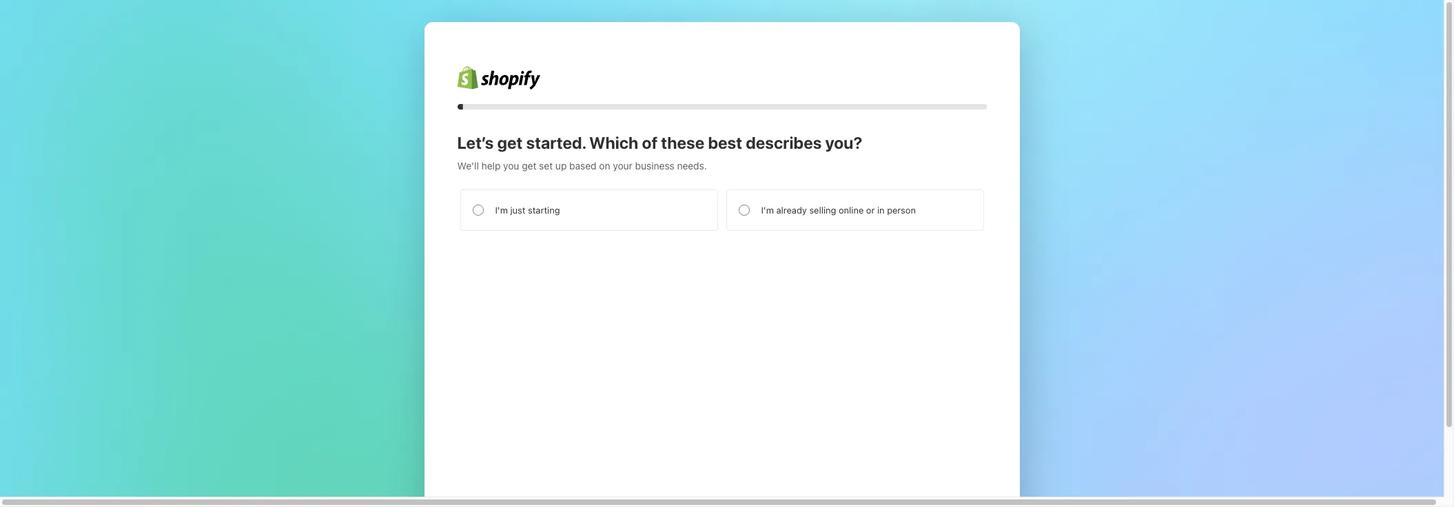 Task type: vqa. For each thing, say whether or not it's contained in the screenshot.
log out all devices
no



Task type: locate. For each thing, give the bounding box(es) containing it.
up
[[555, 160, 567, 172]]

i'm just starting
[[495, 205, 560, 216]]

online
[[839, 205, 864, 216]]

your
[[613, 160, 633, 172]]

help
[[482, 160, 501, 172]]

set
[[539, 160, 553, 172]]

get
[[497, 133, 523, 152], [522, 160, 537, 172]]

based
[[569, 160, 597, 172]]

on
[[599, 160, 610, 172]]

i'm
[[495, 205, 508, 216]]

these
[[661, 133, 705, 152]]

you?
[[825, 133, 862, 152]]

in
[[877, 205, 885, 216]]

best
[[708, 133, 742, 152]]

person
[[887, 205, 916, 216]]

1 vertical spatial get
[[522, 160, 537, 172]]

already
[[776, 205, 807, 216]]

which
[[589, 133, 638, 152]]

get up you
[[497, 133, 523, 152]]

get left 'set'
[[522, 160, 537, 172]]



Task type: describe. For each thing, give the bounding box(es) containing it.
we'll
[[457, 160, 479, 172]]

describes
[[746, 133, 822, 152]]

0 vertical spatial get
[[497, 133, 523, 152]]

you
[[503, 160, 519, 172]]

just
[[510, 205, 526, 216]]

started.
[[526, 133, 586, 152]]

or
[[866, 205, 875, 216]]

let's
[[457, 133, 494, 152]]

selling
[[809, 205, 836, 216]]

business
[[635, 160, 675, 172]]

of
[[642, 133, 658, 152]]

let's get started. which of these best describes you?
[[457, 133, 862, 152]]

starting
[[528, 205, 560, 216]]

needs.
[[677, 160, 707, 172]]

we'll help you get set up based on your business needs.
[[457, 160, 707, 172]]

i'm
[[761, 205, 774, 216]]

i'm already selling online or in person
[[761, 205, 916, 216]]



